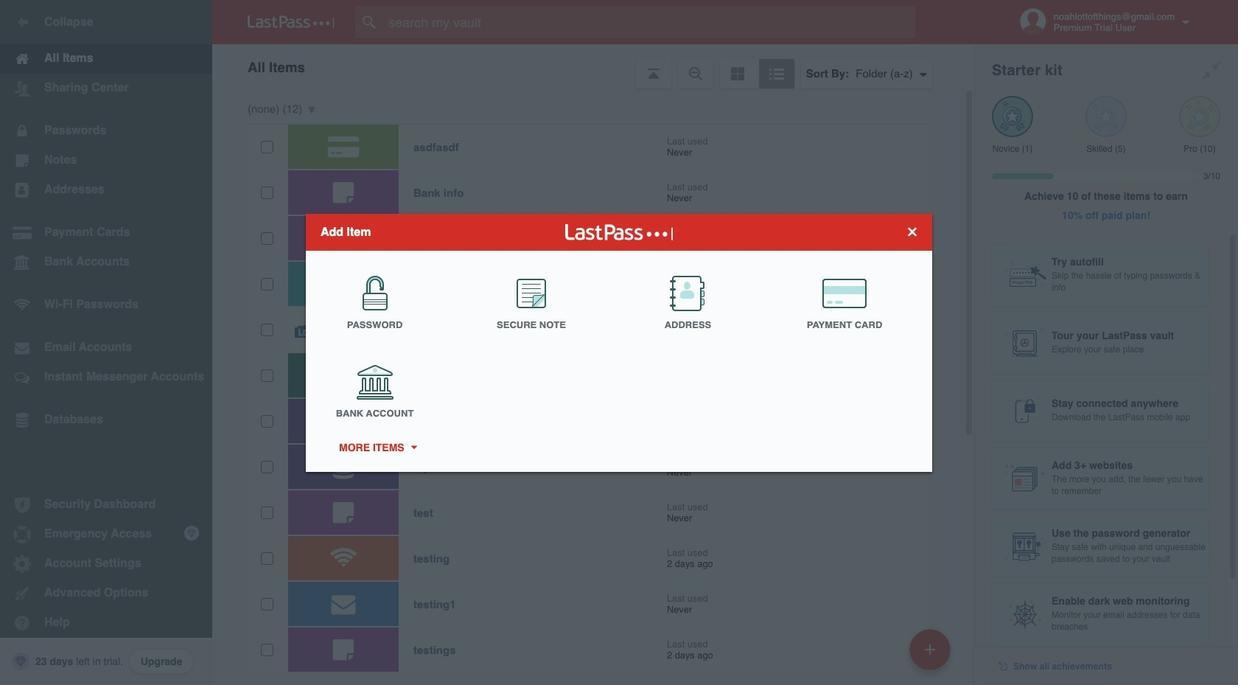 Task type: describe. For each thing, give the bounding box(es) containing it.
search my vault text field
[[355, 6, 945, 38]]

new item image
[[925, 644, 936, 654]]

caret right image
[[409, 445, 419, 449]]

lastpass image
[[248, 15, 335, 29]]

main navigation navigation
[[0, 0, 212, 685]]



Task type: vqa. For each thing, say whether or not it's contained in the screenshot.
text field
no



Task type: locate. For each thing, give the bounding box(es) containing it.
new item navigation
[[905, 625, 960, 685]]

dialog
[[306, 213, 933, 472]]

vault options navigation
[[212, 44, 975, 88]]

Search search field
[[355, 6, 945, 38]]



